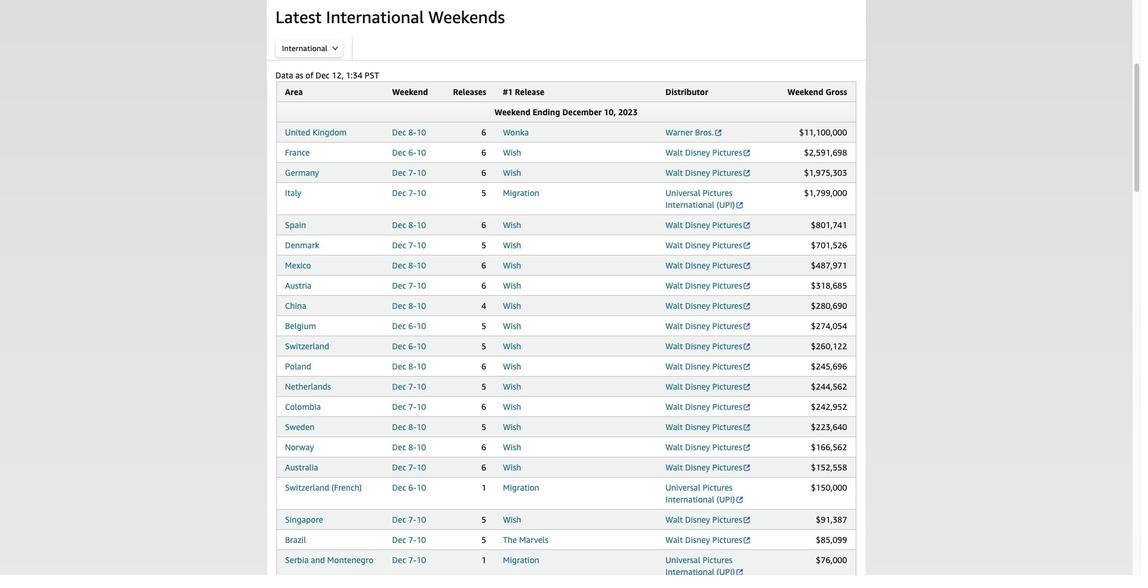 Task type: vqa. For each thing, say whether or not it's contained in the screenshot.
17th "Walt Disney Pictures" link from the bottom
yes



Task type: describe. For each thing, give the bounding box(es) containing it.
italy link
[[285, 188, 302, 198]]

walt disney pictures for $801,741
[[666, 220, 743, 230]]

migration link for serbia and montenegro
[[503, 555, 540, 565]]

(french)
[[332, 483, 362, 493]]

pst
[[365, 70, 379, 80]]

walt disney pictures link for $801,741
[[666, 220, 751, 230]]

the
[[503, 535, 517, 545]]

release
[[515, 87, 545, 97]]

dec 8-10 for sweden
[[392, 422, 426, 432]]

montenegro
[[327, 555, 374, 565]]

pictures for $242,952
[[712, 402, 743, 412]]

weekend gross
[[788, 87, 847, 97]]

denmark
[[285, 240, 319, 250]]

wish for poland
[[503, 361, 521, 372]]

wish link for china
[[503, 301, 521, 311]]

serbia
[[285, 555, 309, 565]]

dec 7-10 for denmark
[[392, 240, 426, 250]]

singapore
[[285, 515, 323, 525]]

dec 7-10 link for germany
[[392, 168, 426, 178]]

wish for switzerland
[[503, 341, 521, 351]]

walt disney pictures link for $274,054
[[666, 321, 751, 331]]

walt disney pictures link for $85,099
[[666, 535, 751, 545]]

dec for poland
[[392, 361, 406, 372]]

8- for poland
[[408, 361, 417, 372]]

10 for denmark
[[417, 240, 426, 250]]

brazil
[[285, 535, 306, 545]]

7- for germany
[[408, 168, 417, 178]]

10 for germany
[[417, 168, 426, 178]]

disney for $166,562
[[685, 442, 710, 452]]

walt disney pictures for $280,690
[[666, 301, 743, 311]]

dec for switzerland
[[392, 341, 406, 351]]

$2,591,698
[[804, 147, 847, 158]]

france link
[[285, 147, 310, 158]]

disney for $487,971
[[685, 260, 710, 270]]

10 for sweden
[[417, 422, 426, 432]]

$242,952
[[811, 402, 847, 412]]

7- for netherlands
[[408, 382, 417, 392]]

10 for brazil
[[417, 535, 426, 545]]

dec for norway
[[392, 442, 406, 452]]

$274,054
[[811, 321, 847, 331]]

10 for mexico
[[417, 260, 426, 270]]

6 for spain
[[482, 220, 486, 230]]

wish for france
[[503, 147, 521, 158]]

5 for belgium
[[482, 321, 486, 331]]

area
[[285, 87, 303, 97]]

kingdom
[[313, 127, 347, 137]]

the marvels
[[503, 535, 549, 545]]

8- for china
[[408, 301, 417, 311]]

italy
[[285, 188, 302, 198]]

walt disney pictures link for $260,122
[[666, 341, 751, 351]]

pictures for $91,387
[[712, 515, 743, 525]]

$223,640
[[811, 422, 847, 432]]

dec 8-10 for norway
[[392, 442, 426, 452]]

7- for australia
[[408, 463, 417, 473]]

$150,000
[[811, 483, 847, 493]]

dec for colombia
[[392, 402, 406, 412]]

dec for italy
[[392, 188, 406, 198]]

migration for italy
[[503, 188, 540, 198]]

#1 release
[[503, 87, 545, 97]]

weekend ending december 10, 2023
[[495, 107, 638, 117]]

dec for united kingdom
[[392, 127, 406, 137]]

denmark link
[[285, 240, 319, 250]]

dec for france
[[392, 147, 406, 158]]

weekend for weekend ending december 10, 2023
[[495, 107, 531, 117]]

disney for $2,591,698
[[685, 147, 710, 158]]

disney for $801,741
[[685, 220, 710, 230]]

dec 7-10 link for colombia
[[392, 402, 426, 412]]

walt for $242,952
[[666, 402, 683, 412]]

walt disney pictures link for $2,591,698
[[666, 147, 751, 158]]

spain
[[285, 220, 306, 230]]

releases
[[453, 87, 486, 97]]

$1,799,000
[[804, 188, 847, 198]]

mexico link
[[285, 260, 311, 270]]

data as of dec 12, 1:34 pst
[[276, 70, 379, 80]]

china link
[[285, 301, 306, 311]]

walt for $245,696
[[666, 361, 683, 372]]

dec for serbia and montenegro
[[392, 555, 406, 565]]

weekends
[[428, 7, 505, 27]]

dec 8-10 link for sweden
[[392, 422, 426, 432]]

france
[[285, 147, 310, 158]]

serbia and montenegro
[[285, 555, 374, 565]]

$244,562
[[811, 382, 847, 392]]

$1,975,303
[[804, 168, 847, 178]]

7- for italy
[[408, 188, 417, 198]]

ending
[[533, 107, 560, 117]]

switzerland link
[[285, 341, 329, 351]]

poland
[[285, 361, 311, 372]]

spain link
[[285, 220, 306, 230]]

warner bros. link
[[666, 127, 723, 137]]

the marvels link
[[503, 535, 549, 545]]

walt disney pictures for $487,971
[[666, 260, 743, 270]]

and
[[311, 555, 325, 565]]

$280,690
[[811, 301, 847, 311]]

12,
[[332, 70, 344, 80]]

wish link for netherlands
[[503, 382, 521, 392]]

$245,696
[[811, 361, 847, 372]]

10,
[[604, 107, 616, 117]]

dec for belgium
[[392, 321, 406, 331]]

walt disney pictures for $166,562
[[666, 442, 743, 452]]

dec 7-10 for colombia
[[392, 402, 426, 412]]

wish link for australia
[[503, 463, 521, 473]]

universal pictures international (upi) link for $150,000
[[666, 483, 744, 505]]

netherlands
[[285, 382, 331, 392]]

united kingdom link
[[285, 127, 347, 137]]

walt disney pictures for $701,526
[[666, 240, 743, 250]]

7- for brazil
[[408, 535, 417, 545]]

wish link for france
[[503, 147, 521, 158]]

dec 8-10 for mexico
[[392, 260, 426, 270]]

walt for $260,122
[[666, 341, 683, 351]]

walt disney pictures link for $91,387
[[666, 515, 751, 525]]

walt disney pictures link for $701,526
[[666, 240, 751, 250]]

10 for singapore
[[417, 515, 426, 525]]

dec 7-10 for brazil
[[392, 535, 426, 545]]

10 for netherlands
[[417, 382, 426, 392]]

latest international weekends
[[276, 7, 505, 27]]

6- for switzerland (french)
[[408, 483, 417, 493]]

colombia link
[[285, 402, 321, 412]]

$318,685
[[811, 281, 847, 291]]

united kingdom
[[285, 127, 347, 137]]

dec 8-10 link for china
[[392, 301, 426, 311]]

5 for brazil
[[482, 535, 486, 545]]

norway link
[[285, 442, 314, 452]]

migration link for switzerland (french)
[[503, 483, 540, 493]]

walt for $487,971
[[666, 260, 683, 270]]

walt disney pictures for $245,696
[[666, 361, 743, 372]]

wonka link
[[503, 127, 529, 137]]

warner
[[666, 127, 693, 137]]

6- for france
[[408, 147, 417, 158]]

germany
[[285, 168, 319, 178]]

$152,558
[[811, 463, 847, 473]]

sweden link
[[285, 422, 315, 432]]

$487,971
[[811, 260, 847, 270]]

pictures for $2,591,698
[[712, 147, 743, 158]]

$166,562
[[811, 442, 847, 452]]

dec 6-10 for france
[[392, 147, 426, 158]]

colombia
[[285, 402, 321, 412]]

migration link for italy
[[503, 188, 540, 198]]

belgium
[[285, 321, 316, 331]]

austria
[[285, 281, 312, 291]]

data
[[276, 70, 293, 80]]

netherlands link
[[285, 382, 331, 392]]

walt disney pictures link for $223,640
[[666, 422, 751, 432]]

pictures for $260,122
[[712, 341, 743, 351]]

walt disney pictures link for $1,975,303
[[666, 168, 751, 178]]

norway
[[285, 442, 314, 452]]

walt disney pictures for $318,685
[[666, 281, 743, 291]]



Task type: locate. For each thing, give the bounding box(es) containing it.
6 for france
[[482, 147, 486, 158]]

5 dec 7-10 link from the top
[[392, 382, 426, 392]]

wish link for belgium
[[503, 321, 521, 331]]

2 vertical spatial universal pictures international (upi) link
[[666, 555, 744, 575]]

8- for mexico
[[408, 260, 417, 270]]

6 for germany
[[482, 168, 486, 178]]

1 universal from the top
[[666, 188, 701, 198]]

dec 8-10 for china
[[392, 301, 426, 311]]

$801,741
[[811, 220, 847, 230]]

2 vertical spatial universal
[[666, 555, 701, 565]]

1 dec 7-10 link from the top
[[392, 168, 426, 178]]

6 6 from the top
[[482, 281, 486, 291]]

3 6- from the top
[[408, 341, 417, 351]]

warner bros.
[[666, 127, 714, 137]]

australia link
[[285, 463, 318, 473]]

10 walt from the top
[[666, 361, 683, 372]]

walt for $280,690
[[666, 301, 683, 311]]

(upi)
[[717, 200, 735, 210], [717, 495, 735, 505], [717, 567, 735, 575]]

dec 6-10 for belgium
[[392, 321, 426, 331]]

10 wish link from the top
[[503, 361, 521, 372]]

dec for sweden
[[392, 422, 406, 432]]

17 walt disney pictures from the top
[[666, 535, 743, 545]]

6 5 from the top
[[482, 422, 486, 432]]

switzerland
[[285, 341, 329, 351], [285, 483, 329, 493]]

8-
[[408, 127, 417, 137], [408, 220, 417, 230], [408, 260, 417, 270], [408, 301, 417, 311], [408, 361, 417, 372], [408, 422, 417, 432], [408, 442, 417, 452]]

15 walt disney pictures link from the top
[[666, 463, 751, 473]]

4 walt disney pictures link from the top
[[666, 240, 751, 250]]

6
[[482, 127, 486, 137], [482, 147, 486, 158], [482, 168, 486, 178], [482, 220, 486, 230], [482, 260, 486, 270], [482, 281, 486, 291], [482, 361, 486, 372], [482, 402, 486, 412], [482, 442, 486, 452], [482, 463, 486, 473]]

dec 8-10 link for spain
[[392, 220, 426, 230]]

3 dec 6-10 from the top
[[392, 341, 426, 351]]

wish link for spain
[[503, 220, 521, 230]]

2 6 from the top
[[482, 147, 486, 158]]

2 vertical spatial migration link
[[503, 555, 540, 565]]

dec 7-10 link for singapore
[[392, 515, 426, 525]]

(upi) for $1,799,000
[[717, 200, 735, 210]]

12 10 from the top
[[417, 361, 426, 372]]

wish link for singapore
[[503, 515, 521, 525]]

pictures for $1,975,303
[[712, 168, 743, 178]]

1 1 from the top
[[482, 483, 486, 493]]

1
[[482, 483, 486, 493], [482, 555, 486, 565]]

latest
[[276, 7, 322, 27]]

3 7- from the top
[[408, 240, 417, 250]]

0 vertical spatial universal
[[666, 188, 701, 198]]

dec 6-10 for switzerland
[[392, 341, 426, 351]]

walt disney pictures link for $152,558
[[666, 463, 751, 473]]

1 vertical spatial universal pictures international (upi) link
[[666, 483, 744, 505]]

3 dec 7-10 link from the top
[[392, 240, 426, 250]]

dec 7-10
[[392, 168, 426, 178], [392, 188, 426, 198], [392, 240, 426, 250], [392, 281, 426, 291], [392, 382, 426, 392], [392, 402, 426, 412], [392, 463, 426, 473], [392, 515, 426, 525], [392, 535, 426, 545], [392, 555, 426, 565]]

disney for $152,558
[[685, 463, 710, 473]]

1 dec 6-10 link from the top
[[392, 147, 426, 158]]

migration link
[[503, 188, 540, 198], [503, 483, 540, 493], [503, 555, 540, 565]]

14 walt from the top
[[666, 442, 683, 452]]

dec 7-10 link for austria
[[392, 281, 426, 291]]

dec 7-10 link for australia
[[392, 463, 426, 473]]

walt disney pictures
[[666, 147, 743, 158], [666, 168, 743, 178], [666, 220, 743, 230], [666, 240, 743, 250], [666, 260, 743, 270], [666, 281, 743, 291], [666, 301, 743, 311], [666, 321, 743, 331], [666, 341, 743, 351], [666, 361, 743, 372], [666, 382, 743, 392], [666, 402, 743, 412], [666, 422, 743, 432], [666, 442, 743, 452], [666, 463, 743, 473], [666, 515, 743, 525], [666, 535, 743, 545]]

10
[[417, 127, 426, 137], [417, 147, 426, 158], [417, 168, 426, 178], [417, 188, 426, 198], [417, 220, 426, 230], [417, 240, 426, 250], [417, 260, 426, 270], [417, 281, 426, 291], [417, 301, 426, 311], [417, 321, 426, 331], [417, 341, 426, 351], [417, 361, 426, 372], [417, 382, 426, 392], [417, 402, 426, 412], [417, 422, 426, 432], [417, 442, 426, 452], [417, 463, 426, 473], [417, 483, 426, 493], [417, 515, 426, 525], [417, 535, 426, 545], [417, 555, 426, 565]]

8 wish from the top
[[503, 321, 521, 331]]

7 8- from the top
[[408, 442, 417, 452]]

3 wish link from the top
[[503, 220, 521, 230]]

walt disney pictures for $223,640
[[666, 422, 743, 432]]

0 vertical spatial universal pictures international (upi) link
[[666, 188, 744, 210]]

16 10 from the top
[[417, 442, 426, 452]]

1 universal pictures international (upi) link from the top
[[666, 188, 744, 210]]

dec 8-10
[[392, 127, 426, 137], [392, 220, 426, 230], [392, 260, 426, 270], [392, 301, 426, 311], [392, 361, 426, 372], [392, 422, 426, 432], [392, 442, 426, 452]]

switzerland (french) link
[[285, 483, 362, 493]]

2 8- from the top
[[408, 220, 417, 230]]

1 6- from the top
[[408, 147, 417, 158]]

dropdown image
[[332, 46, 338, 51]]

8- for sweden
[[408, 422, 417, 432]]

5 disney from the top
[[685, 260, 710, 270]]

8- for united kingdom
[[408, 127, 417, 137]]

7 walt disney pictures link from the top
[[666, 301, 751, 311]]

2 horizontal spatial weekend
[[788, 87, 824, 97]]

wish link
[[503, 147, 521, 158], [503, 168, 521, 178], [503, 220, 521, 230], [503, 240, 521, 250], [503, 260, 521, 270], [503, 281, 521, 291], [503, 301, 521, 311], [503, 321, 521, 331], [503, 341, 521, 351], [503, 361, 521, 372], [503, 382, 521, 392], [503, 402, 521, 412], [503, 422, 521, 432], [503, 442, 521, 452], [503, 463, 521, 473], [503, 515, 521, 525]]

7- for colombia
[[408, 402, 417, 412]]

17 10 from the top
[[417, 463, 426, 473]]

10 7- from the top
[[408, 555, 417, 565]]

pictures for $85,099
[[712, 535, 743, 545]]

1 10 from the top
[[417, 127, 426, 137]]

belgium link
[[285, 321, 316, 331]]

mexico
[[285, 260, 311, 270]]

switzerland for switzerland (french)
[[285, 483, 329, 493]]

2 universal from the top
[[666, 483, 701, 493]]

7- for singapore
[[408, 515, 417, 525]]

15 disney from the top
[[685, 463, 710, 473]]

marvels
[[519, 535, 549, 545]]

10 for poland
[[417, 361, 426, 372]]

9 wish from the top
[[503, 341, 521, 351]]

#1
[[503, 87, 513, 97]]

walt disney pictures for $260,122
[[666, 341, 743, 351]]

germany link
[[285, 168, 319, 178]]

wish for mexico
[[503, 260, 521, 270]]

walt for $701,526
[[666, 240, 683, 250]]

5 for italy
[[482, 188, 486, 198]]

gross
[[826, 87, 847, 97]]

disney for $91,387
[[685, 515, 710, 525]]

walt disney pictures link for $166,562
[[666, 442, 751, 452]]

2 dec 6-10 link from the top
[[392, 321, 426, 331]]

10 for france
[[417, 147, 426, 158]]

2 migration link from the top
[[503, 483, 540, 493]]

universal pictures international (upi) link
[[666, 188, 744, 210], [666, 483, 744, 505], [666, 555, 744, 575]]

pictures for $280,690
[[712, 301, 743, 311]]

poland link
[[285, 361, 311, 372]]

pictures for $487,971
[[712, 260, 743, 270]]

2 wish link from the top
[[503, 168, 521, 178]]

5 for netherlands
[[482, 382, 486, 392]]

11 wish link from the top
[[503, 382, 521, 392]]

1 vertical spatial universal
[[666, 483, 701, 493]]

6 dec 7-10 from the top
[[392, 402, 426, 412]]

wish for norway
[[503, 442, 521, 452]]

6 for austria
[[482, 281, 486, 291]]

5 walt disney pictures from the top
[[666, 260, 743, 270]]

3 5 from the top
[[482, 321, 486, 331]]

disney for $318,685
[[685, 281, 710, 291]]

3 (upi) from the top
[[717, 567, 735, 575]]

3 dec 7-10 from the top
[[392, 240, 426, 250]]

0 vertical spatial migration link
[[503, 188, 540, 198]]

7 dec 7-10 link from the top
[[392, 463, 426, 473]]

2 wish from the top
[[503, 168, 521, 178]]

wish for austria
[[503, 281, 521, 291]]

walt disney pictures for $242,952
[[666, 402, 743, 412]]

dec 6-10
[[392, 147, 426, 158], [392, 321, 426, 331], [392, 341, 426, 351], [392, 483, 426, 493]]

wish for denmark
[[503, 240, 521, 250]]

brazil link
[[285, 535, 306, 545]]

2 vertical spatial universal pictures international (upi)
[[666, 555, 735, 575]]

december
[[562, 107, 602, 117]]

4 dec 6-10 link from the top
[[392, 483, 426, 493]]

1 wish from the top
[[503, 147, 521, 158]]

7 dec 8-10 link from the top
[[392, 442, 426, 452]]

$85,099
[[816, 535, 847, 545]]

5 7- from the top
[[408, 382, 417, 392]]

13 wish from the top
[[503, 422, 521, 432]]

1:34
[[346, 70, 363, 80]]

2 5 from the top
[[482, 240, 486, 250]]

13 walt from the top
[[666, 422, 683, 432]]

1 vertical spatial switzerland
[[285, 483, 329, 493]]

10 for austria
[[417, 281, 426, 291]]

6 10 from the top
[[417, 240, 426, 250]]

1 vertical spatial universal pictures international (upi)
[[666, 483, 735, 505]]

bros.
[[695, 127, 714, 137]]

6 for colombia
[[482, 402, 486, 412]]

dec for china
[[392, 301, 406, 311]]

11 walt disney pictures from the top
[[666, 382, 743, 392]]

disney for $1,975,303
[[685, 168, 710, 178]]

1 vertical spatial 1
[[482, 555, 486, 565]]

dec 6-10 link
[[392, 147, 426, 158], [392, 321, 426, 331], [392, 341, 426, 351], [392, 483, 426, 493]]

weekend for weekend gross
[[788, 87, 824, 97]]

walt disney pictures for $244,562
[[666, 382, 743, 392]]

1 migration from the top
[[503, 188, 540, 198]]

6 for australia
[[482, 463, 486, 473]]

international for serbia and montenegro
[[666, 567, 715, 575]]

0 vertical spatial (upi)
[[717, 200, 735, 210]]

wish for australia
[[503, 463, 521, 473]]

dec 6-10 link for switzerland (french)
[[392, 483, 426, 493]]

disney
[[685, 147, 710, 158], [685, 168, 710, 178], [685, 220, 710, 230], [685, 240, 710, 250], [685, 260, 710, 270], [685, 281, 710, 291], [685, 301, 710, 311], [685, 321, 710, 331], [685, 341, 710, 351], [685, 361, 710, 372], [685, 382, 710, 392], [685, 402, 710, 412], [685, 422, 710, 432], [685, 442, 710, 452], [685, 463, 710, 473], [685, 515, 710, 525], [685, 535, 710, 545]]

5 walt from the top
[[666, 260, 683, 270]]

walt for $223,640
[[666, 422, 683, 432]]

15 walt from the top
[[666, 463, 683, 473]]

1 vertical spatial migration
[[503, 483, 540, 493]]

5 dec 7-10 from the top
[[392, 382, 426, 392]]

walt
[[666, 147, 683, 158], [666, 168, 683, 178], [666, 220, 683, 230], [666, 240, 683, 250], [666, 260, 683, 270], [666, 281, 683, 291], [666, 301, 683, 311], [666, 321, 683, 331], [666, 341, 683, 351], [666, 361, 683, 372], [666, 382, 683, 392], [666, 402, 683, 412], [666, 422, 683, 432], [666, 442, 683, 452], [666, 463, 683, 473], [666, 515, 683, 525], [666, 535, 683, 545]]

2 universal pictures international (upi) link from the top
[[666, 483, 744, 505]]

4 6- from the top
[[408, 483, 417, 493]]

2 dec 8-10 link from the top
[[392, 220, 426, 230]]

12 walt disney pictures link from the top
[[666, 402, 751, 412]]

10 10 from the top
[[417, 321, 426, 331]]

wish link for austria
[[503, 281, 521, 291]]

10 dec 7-10 from the top
[[392, 555, 426, 565]]

$91,387
[[816, 515, 847, 525]]

1 vertical spatial (upi)
[[717, 495, 735, 505]]

dec 7-10 link
[[392, 168, 426, 178], [392, 188, 426, 198], [392, 240, 426, 250], [392, 281, 426, 291], [392, 382, 426, 392], [392, 402, 426, 412], [392, 463, 426, 473], [392, 515, 426, 525], [392, 535, 426, 545], [392, 555, 426, 565]]

switzerland down australia link
[[285, 483, 329, 493]]

5 6 from the top
[[482, 260, 486, 270]]

$701,526
[[811, 240, 847, 250]]

13 wish link from the top
[[503, 422, 521, 432]]

wish for sweden
[[503, 422, 521, 432]]

dec for singapore
[[392, 515, 406, 525]]

5 wish from the top
[[503, 260, 521, 270]]

8 7- from the top
[[408, 515, 417, 525]]

switzerland (french)
[[285, 483, 362, 493]]

wish for spain
[[503, 220, 521, 230]]

pictures for $318,685
[[712, 281, 743, 291]]

1 vertical spatial migration link
[[503, 483, 540, 493]]

universal pictures international (upi)
[[666, 188, 735, 210], [666, 483, 735, 505], [666, 555, 735, 575]]

dec for netherlands
[[392, 382, 406, 392]]

8 walt disney pictures link from the top
[[666, 321, 751, 331]]

wish link for poland
[[503, 361, 521, 372]]

4 10 from the top
[[417, 188, 426, 198]]

3 migration link from the top
[[503, 555, 540, 565]]

china
[[285, 301, 306, 311]]

6 for norway
[[482, 442, 486, 452]]

$76,000
[[816, 555, 847, 565]]

dec 7-10 for serbia and montenegro
[[392, 555, 426, 565]]

singapore link
[[285, 515, 323, 525]]

pictures for $152,558
[[712, 463, 743, 473]]

3 walt disney pictures link from the top
[[666, 220, 751, 230]]

serbia and montenegro link
[[285, 555, 374, 565]]

dec 8-10 link for poland
[[392, 361, 426, 372]]

dec 8-10 link
[[392, 127, 426, 137], [392, 220, 426, 230], [392, 260, 426, 270], [392, 301, 426, 311], [392, 361, 426, 372], [392, 422, 426, 432], [392, 442, 426, 452]]

2 vertical spatial migration
[[503, 555, 540, 565]]

pictures
[[712, 147, 743, 158], [712, 168, 743, 178], [703, 188, 733, 198], [712, 220, 743, 230], [712, 240, 743, 250], [712, 260, 743, 270], [712, 281, 743, 291], [712, 301, 743, 311], [712, 321, 743, 331], [712, 341, 743, 351], [712, 361, 743, 372], [712, 382, 743, 392], [712, 402, 743, 412], [712, 422, 743, 432], [712, 442, 743, 452], [712, 463, 743, 473], [703, 483, 733, 493], [712, 515, 743, 525], [712, 535, 743, 545], [703, 555, 733, 565]]

7-
[[408, 168, 417, 178], [408, 188, 417, 198], [408, 240, 417, 250], [408, 281, 417, 291], [408, 382, 417, 392], [408, 402, 417, 412], [408, 463, 417, 473], [408, 515, 417, 525], [408, 535, 417, 545], [408, 555, 417, 565]]

austria link
[[285, 281, 312, 291]]

walt disney pictures for $152,558
[[666, 463, 743, 473]]

1 walt disney pictures from the top
[[666, 147, 743, 158]]

of
[[306, 70, 314, 80]]

universal for $150,000
[[666, 483, 701, 493]]

0 vertical spatial 1
[[482, 483, 486, 493]]

dec for brazil
[[392, 535, 406, 545]]

0 vertical spatial migration
[[503, 188, 540, 198]]

dec for spain
[[392, 220, 406, 230]]

1 5 from the top
[[482, 188, 486, 198]]

12 disney from the top
[[685, 402, 710, 412]]

wish link for mexico
[[503, 260, 521, 270]]

weekend for weekend
[[392, 87, 428, 97]]

1 wish link from the top
[[503, 147, 521, 158]]

2 vertical spatial (upi)
[[717, 567, 735, 575]]

17 disney from the top
[[685, 535, 710, 545]]

1 dec 8-10 from the top
[[392, 127, 426, 137]]

universal
[[666, 188, 701, 198], [666, 483, 701, 493], [666, 555, 701, 565]]

dec 6-10 link for france
[[392, 147, 426, 158]]

0 vertical spatial universal pictures international (upi)
[[666, 188, 735, 210]]

12 wish link from the top
[[503, 402, 521, 412]]

7- for serbia and montenegro
[[408, 555, 417, 565]]

4 disney from the top
[[685, 240, 710, 250]]

dec 7-10 link for denmark
[[392, 240, 426, 250]]

pictures for $801,741
[[712, 220, 743, 230]]

australia
[[285, 463, 318, 473]]

walt disney pictures link
[[666, 147, 751, 158], [666, 168, 751, 178], [666, 220, 751, 230], [666, 240, 751, 250], [666, 260, 751, 270], [666, 281, 751, 291], [666, 301, 751, 311], [666, 321, 751, 331], [666, 341, 751, 351], [666, 361, 751, 372], [666, 382, 751, 392], [666, 402, 751, 412], [666, 422, 751, 432], [666, 442, 751, 452], [666, 463, 751, 473], [666, 515, 751, 525], [666, 535, 751, 545]]

11 wish from the top
[[503, 382, 521, 392]]

2 dec 8-10 from the top
[[392, 220, 426, 230]]

0 vertical spatial switzerland
[[285, 341, 329, 351]]

10 for norway
[[417, 442, 426, 452]]

8 10 from the top
[[417, 281, 426, 291]]

wish for singapore
[[503, 515, 521, 525]]

dec 8-10 for spain
[[392, 220, 426, 230]]

3 migration from the top
[[503, 555, 540, 565]]

10 for belgium
[[417, 321, 426, 331]]

7 walt from the top
[[666, 301, 683, 311]]

$260,122
[[811, 341, 847, 351]]

21 10 from the top
[[417, 555, 426, 565]]

1 horizontal spatial weekend
[[495, 107, 531, 117]]

4
[[482, 301, 486, 311]]

14 wish link from the top
[[503, 442, 521, 452]]

18 10 from the top
[[417, 483, 426, 493]]

6-
[[408, 147, 417, 158], [408, 321, 417, 331], [408, 341, 417, 351], [408, 483, 417, 493]]

distributor
[[666, 87, 709, 97]]

9 disney from the top
[[685, 341, 710, 351]]

wonka
[[503, 127, 529, 137]]

walt disney pictures link for $280,690
[[666, 301, 751, 311]]

5 walt disney pictures link from the top
[[666, 260, 751, 270]]

6 walt disney pictures link from the top
[[666, 281, 751, 291]]

2023
[[618, 107, 638, 117]]

weekend
[[392, 87, 428, 97], [788, 87, 824, 97], [495, 107, 531, 117]]

as
[[295, 70, 303, 80]]

4 7- from the top
[[408, 281, 417, 291]]

switzerland down belgium
[[285, 341, 329, 351]]

0 horizontal spatial weekend
[[392, 87, 428, 97]]

united
[[285, 127, 310, 137]]

15 walt disney pictures from the top
[[666, 463, 743, 473]]

10 dec 7-10 link from the top
[[392, 555, 426, 565]]

dec 7-10 link for italy
[[392, 188, 426, 198]]

dec for switzerland (french)
[[392, 483, 406, 493]]

7 5 from the top
[[482, 515, 486, 525]]

5 wish link from the top
[[503, 260, 521, 270]]

disney for $242,952
[[685, 402, 710, 412]]

3 dec 8-10 from the top
[[392, 260, 426, 270]]

2 7- from the top
[[408, 188, 417, 198]]

2 disney from the top
[[685, 168, 710, 178]]

dec
[[316, 70, 330, 80], [392, 127, 406, 137], [392, 147, 406, 158], [392, 168, 406, 178], [392, 188, 406, 198], [392, 220, 406, 230], [392, 240, 406, 250], [392, 260, 406, 270], [392, 281, 406, 291], [392, 301, 406, 311], [392, 321, 406, 331], [392, 341, 406, 351], [392, 361, 406, 372], [392, 382, 406, 392], [392, 402, 406, 412], [392, 422, 406, 432], [392, 442, 406, 452], [392, 463, 406, 473], [392, 483, 406, 493], [392, 515, 406, 525], [392, 535, 406, 545], [392, 555, 406, 565]]

4 dec 8-10 from the top
[[392, 301, 426, 311]]

migration
[[503, 188, 540, 198], [503, 483, 540, 493], [503, 555, 540, 565]]

$11,100,000
[[799, 127, 847, 137]]



